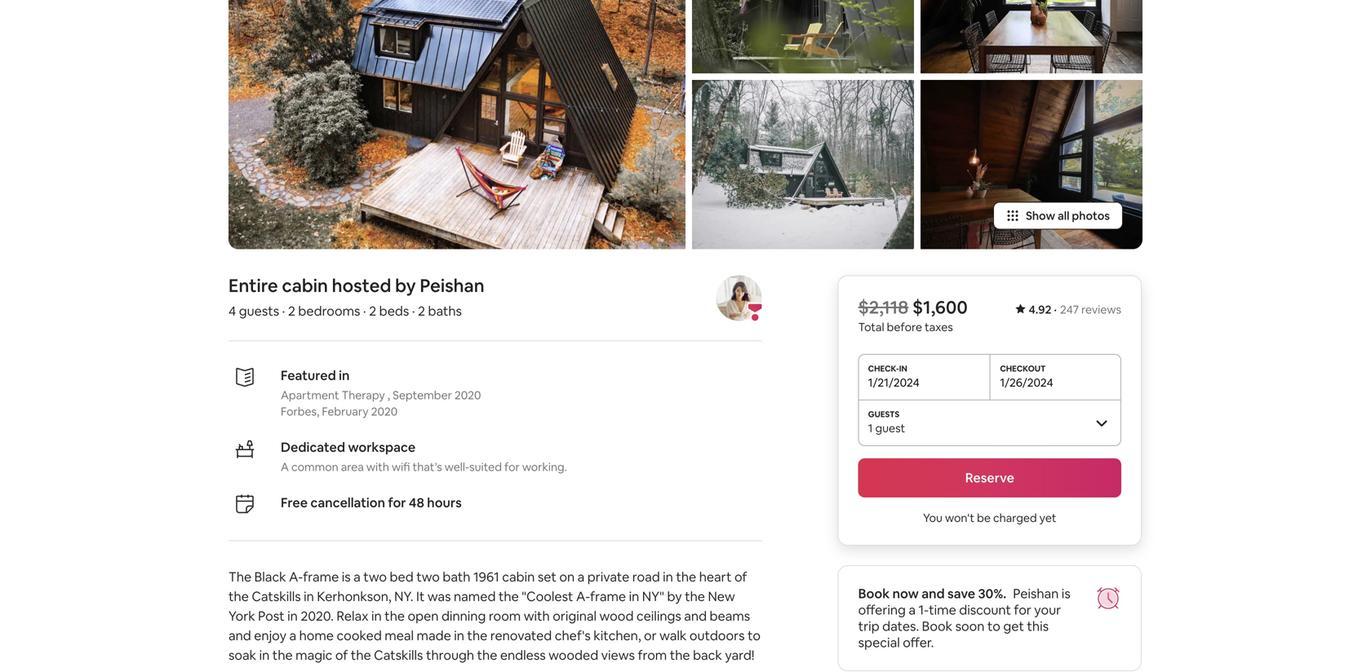 Task type: locate. For each thing, give the bounding box(es) containing it.
winter image
[[693, 80, 915, 249]]

catskills down 'meal'
[[374, 648, 423, 664]]

2020.
[[301, 608, 334, 625]]

in left ny"
[[629, 589, 640, 605]]

2020 down ,
[[371, 405, 398, 419]]

0 horizontal spatial is
[[342, 569, 351, 586]]

book
[[859, 586, 890, 603], [923, 619, 953, 635]]

by peishan
[[395, 274, 485, 298]]

renovated
[[491, 628, 552, 645]]

· right "beds"
[[412, 303, 415, 320]]

two
[[364, 569, 387, 586], [417, 569, 440, 586]]

1 horizontal spatial frame
[[590, 589, 626, 605]]

2 right guests
[[288, 303, 296, 320]]

february
[[322, 405, 369, 419]]

247
[[1061, 302, 1080, 317]]

with down "coolest
[[524, 608, 550, 625]]

0 horizontal spatial catskills
[[252, 589, 301, 605]]

2 horizontal spatial and
[[922, 586, 945, 603]]

· right guests
[[282, 303, 285, 320]]

is
[[342, 569, 351, 586], [1062, 586, 1071, 603]]

1 horizontal spatial for
[[505, 460, 520, 475]]

and down york
[[229, 628, 251, 645]]

0 horizontal spatial cabin
[[282, 274, 328, 298]]

in up 2020. at the bottom left of the page
[[304, 589, 314, 605]]

with
[[367, 460, 389, 475], [524, 608, 550, 625]]

outdoors
[[690, 628, 745, 645]]

bath
[[443, 569, 471, 586]]

2 vertical spatial and
[[229, 628, 251, 645]]

0 vertical spatial for
[[505, 460, 520, 475]]

open
[[408, 608, 439, 625]]

2 horizontal spatial 2
[[418, 303, 426, 320]]

relax in
[[337, 608, 382, 625]]

road
[[633, 569, 660, 586]]

0 vertical spatial frame
[[303, 569, 339, 586]]

2020
[[455, 388, 481, 403], [371, 405, 398, 419]]

black
[[255, 569, 286, 586]]

$1,600
[[913, 296, 968, 319]]

free cancellation for 48 hours
[[281, 495, 462, 512]]

the left endless
[[477, 648, 498, 664]]

· left 247
[[1055, 302, 1058, 317]]

1 horizontal spatial to
[[988, 619, 1001, 635]]

reviews
[[1082, 302, 1122, 317]]

0 vertical spatial cabin
[[282, 274, 328, 298]]

two up it on the bottom left of the page
[[417, 569, 440, 586]]

featured
[[281, 367, 336, 384]]

cabin up bedrooms on the left
[[282, 274, 328, 298]]

that's
[[413, 460, 442, 475]]

workspace
[[348, 439, 416, 456]]

dedicated workspace a common area with wifi that's well-suited for working.
[[281, 439, 567, 475]]

the
[[676, 569, 697, 586], [229, 589, 249, 605], [499, 589, 519, 605], [685, 589, 706, 605], [385, 608, 405, 625], [467, 628, 488, 645], [273, 648, 293, 664], [351, 648, 371, 664], [477, 648, 498, 664], [670, 648, 691, 664]]

to up yard!
[[748, 628, 761, 645]]

in down dinning
[[454, 628, 465, 645]]

1 vertical spatial book
[[923, 619, 953, 635]]

2
[[288, 303, 296, 320], [369, 303, 377, 320], [418, 303, 426, 320]]

1 vertical spatial frame
[[590, 589, 626, 605]]

in inside featured in apartment therapy , september 2020 forbes, february 2020
[[339, 367, 350, 384]]

of right heart
[[735, 569, 748, 586]]

and up outdoors
[[685, 608, 707, 625]]

1 vertical spatial and
[[685, 608, 707, 625]]

1 vertical spatial cabin
[[502, 569, 535, 586]]

frame up kerhonkson,
[[303, 569, 339, 586]]

for inside dedicated workspace a common area with wifi that's well-suited for working.
[[505, 460, 520, 475]]

save
[[948, 586, 976, 603]]

cabin left the set on the left
[[502, 569, 535, 586]]

views
[[602, 648, 635, 664]]

2 left "beds"
[[369, 303, 377, 320]]

4 · from the left
[[412, 303, 415, 320]]

beds
[[379, 303, 409, 320]]

·
[[1055, 302, 1058, 317], [282, 303, 285, 320], [363, 303, 366, 320], [412, 303, 415, 320]]

wooded
[[549, 648, 599, 664]]

room
[[489, 608, 521, 625]]

magic
[[296, 648, 333, 664]]

the down the the
[[229, 589, 249, 605]]

1 horizontal spatial 2
[[369, 303, 377, 320]]

is up kerhonkson,
[[342, 569, 351, 586]]

and right now
[[922, 586, 945, 603]]

soak
[[229, 648, 257, 664]]

a black a- frame: sustainable catskills cabin image 4 image
[[921, 0, 1143, 74]]

working.
[[523, 460, 567, 475]]

1 vertical spatial of
[[336, 648, 348, 664]]

you
[[924, 511, 943, 526]]

in up therapy
[[339, 367, 350, 384]]

catskills up post
[[252, 589, 301, 605]]

all
[[1058, 209, 1070, 223]]

to left get at the right bottom
[[988, 619, 1001, 635]]

0 horizontal spatial 2
[[288, 303, 296, 320]]

cabin
[[282, 274, 328, 298], [502, 569, 535, 586]]

get
[[1004, 619, 1025, 635]]

frame
[[303, 569, 339, 586], [590, 589, 626, 605]]

1 horizontal spatial cabin
[[502, 569, 535, 586]]

dates.
[[883, 619, 920, 635]]

a black a- frame: sustainable catskills cabin image 5 image
[[921, 80, 1143, 249]]

reserve
[[966, 470, 1015, 487]]

with down "workspace"
[[367, 460, 389, 475]]

offering
[[859, 602, 906, 619]]

0 vertical spatial book
[[859, 586, 890, 603]]

a right "on"
[[578, 569, 585, 586]]

it
[[416, 589, 425, 605]]

a- up original
[[577, 589, 590, 605]]

the
[[229, 569, 252, 586]]

entire cabin hosted by peishan 4 guests · 2 bedrooms · 2 beds · 2 baths
[[229, 274, 485, 320]]

two left bed
[[364, 569, 387, 586]]

of down cooked
[[336, 648, 348, 664]]

0 horizontal spatial to
[[748, 628, 761, 645]]

for right suited
[[505, 460, 520, 475]]

1 horizontal spatial a-
[[577, 589, 590, 605]]

special
[[859, 635, 901, 652]]

frame down private
[[590, 589, 626, 605]]

0 horizontal spatial frame
[[303, 569, 339, 586]]

featured in apartment therapy , september 2020 forbes, february 2020
[[281, 367, 481, 419]]

apartment
[[281, 388, 339, 403]]

2 horizontal spatial for
[[1015, 602, 1032, 619]]

september
[[393, 388, 452, 403]]

1 horizontal spatial 2020
[[455, 388, 481, 403]]

2 2 from the left
[[369, 303, 377, 320]]

0 horizontal spatial with
[[367, 460, 389, 475]]

the right the by
[[685, 589, 706, 605]]

a- right black
[[289, 569, 303, 586]]

0 horizontal spatial of
[[336, 648, 348, 664]]

book left now
[[859, 586, 890, 603]]

book left soon at bottom
[[923, 619, 953, 635]]

0 vertical spatial with
[[367, 460, 389, 475]]

for left 48
[[388, 495, 406, 512]]

a left 1- on the bottom right
[[909, 602, 916, 619]]

the up 'meal'
[[385, 608, 405, 625]]

1 horizontal spatial is
[[1062, 586, 1071, 603]]

1 horizontal spatial with
[[524, 608, 550, 625]]

ceilings
[[637, 608, 682, 625]]

therapy
[[342, 388, 385, 403]]

cabin inside "the black a-frame is a two bed two bath 1961 cabin set on a private road in the heart of the catskills in kerhonkson, ny. it was named the "coolest a-frame in ny" by the new york post in 2020. relax in the open dinning room with original wood ceilings and beams and enjoy a home cooked meal made in the renovated chef's kitchen, or walk outdoors to soak in the magic of the catskills through the endless wooded views from the back yard!"
[[502, 569, 535, 586]]

peishan is a superhost. learn more about peishan. image
[[716, 276, 762, 321], [716, 276, 762, 321]]

named
[[454, 589, 496, 605]]

1 horizontal spatial two
[[417, 569, 440, 586]]

0 vertical spatial a-
[[289, 569, 303, 586]]

0 horizontal spatial two
[[364, 569, 387, 586]]

1 vertical spatial catskills
[[374, 648, 423, 664]]

a black a- frame: sustainable catskills cabin image 2 image
[[693, 0, 915, 74]]

a
[[281, 460, 289, 475]]

by
[[668, 589, 682, 605]]

for
[[505, 460, 520, 475], [388, 495, 406, 512], [1015, 602, 1032, 619]]

taxes
[[925, 320, 954, 335]]

yet
[[1040, 511, 1057, 526]]

meal
[[385, 628, 414, 645]]

the up "room"
[[499, 589, 519, 605]]

2020 right september
[[455, 388, 481, 403]]

0 vertical spatial and
[[922, 586, 945, 603]]

0 horizontal spatial a-
[[289, 569, 303, 586]]

or
[[644, 628, 657, 645]]

forbes,
[[281, 405, 320, 419]]

0 horizontal spatial for
[[388, 495, 406, 512]]

suited
[[470, 460, 502, 475]]

guests
[[239, 303, 279, 320]]

in right post
[[288, 608, 298, 625]]

1-
[[919, 602, 929, 619]]

with inside "the black a-frame is a two bed two bath 1961 cabin set on a private road in the heart of the catskills in kerhonkson, ny. it was named the "coolest a-frame in ny" by the new york post in 2020. relax in the open dinning room with original wood ceilings and beams and enjoy a home cooked meal made in the renovated chef's kitchen, or walk outdoors to soak in the magic of the catskills through the endless wooded views from the back yard!"
[[524, 608, 550, 625]]

1 vertical spatial a-
[[577, 589, 590, 605]]

for left your in the right bottom of the page
[[1015, 602, 1032, 619]]

0 vertical spatial of
[[735, 569, 748, 586]]

bed
[[390, 569, 414, 586]]

the up the by
[[676, 569, 697, 586]]

ny"
[[643, 589, 665, 605]]

endless
[[500, 648, 546, 664]]

1/26/2024
[[1001, 376, 1054, 390]]

kitchen,
[[594, 628, 642, 645]]

· down hosted
[[363, 303, 366, 320]]

2 vertical spatial for
[[1015, 602, 1032, 619]]

is right your in the right bottom of the page
[[1062, 586, 1071, 603]]

this
[[1028, 619, 1049, 635]]

1 horizontal spatial book
[[923, 619, 953, 635]]

original
[[553, 608, 597, 625]]

the black a-frame is a two bed two bath 1961 cabin set on a private road in the heart of the catskills in kerhonkson, ny. it was named the "coolest a-frame in ny" by the new york post in 2020. relax in the open dinning room with original wood ceilings and beams and enjoy a home cooked meal made in the renovated chef's kitchen, or walk outdoors to soak in the magic of the catskills through the endless wooded views from the back yard!
[[229, 569, 764, 664]]

1 vertical spatial with
[[524, 608, 550, 625]]

heart
[[700, 569, 732, 586]]

1 vertical spatial 2020
[[371, 405, 398, 419]]

bedrooms
[[298, 303, 360, 320]]

2 left baths
[[418, 303, 426, 320]]

area
[[341, 460, 364, 475]]

2 two from the left
[[417, 569, 440, 586]]

1 horizontal spatial of
[[735, 569, 748, 586]]



Task type: describe. For each thing, give the bounding box(es) containing it.
1 horizontal spatial catskills
[[374, 648, 423, 664]]

through
[[426, 648, 474, 664]]

walk
[[660, 628, 687, 645]]

a inside peishan is offering a 1-time discount for your trip dates. book soon to get this special offer.
[[909, 602, 916, 619]]

discount
[[960, 602, 1012, 619]]

baths
[[428, 303, 462, 320]]

hosted
[[332, 274, 392, 298]]

wood
[[600, 608, 634, 625]]

yard!
[[725, 648, 755, 664]]

4.92
[[1029, 302, 1052, 317]]

guest
[[876, 421, 906, 436]]

cancellation
[[311, 495, 385, 512]]

1 · from the left
[[1055, 302, 1058, 317]]

"coolest
[[522, 589, 574, 605]]

peishan
[[1014, 586, 1059, 603]]

soon
[[956, 619, 985, 635]]

well-
[[445, 460, 470, 475]]

for inside peishan is offering a 1-time discount for your trip dates. book soon to get this special offer.
[[1015, 602, 1032, 619]]

beams
[[710, 608, 751, 625]]

book inside peishan is offering a 1-time discount for your trip dates. book soon to get this special offer.
[[923, 619, 953, 635]]

with inside dedicated workspace a common area with wifi that's well-suited for working.
[[367, 460, 389, 475]]

chef's
[[555, 628, 591, 645]]

before
[[887, 320, 923, 335]]

a right enjoy
[[289, 628, 297, 645]]

home
[[299, 628, 334, 645]]

the down cooked
[[351, 648, 371, 664]]

1 two from the left
[[364, 569, 387, 586]]

cabin inside entire cabin hosted by peishan 4 guests · 2 bedrooms · 2 beds · 2 baths
[[282, 274, 328, 298]]

is inside peishan is offering a 1-time discount for your trip dates. book soon to get this special offer.
[[1062, 586, 1071, 603]]

0 vertical spatial 2020
[[455, 388, 481, 403]]

reserve button
[[859, 459, 1122, 498]]

free
[[281, 495, 308, 512]]

the down enjoy
[[273, 648, 293, 664]]

show all photos button
[[994, 202, 1124, 230]]

new
[[708, 589, 736, 605]]

,
[[388, 388, 390, 403]]

cooked
[[337, 628, 382, 645]]

total
[[859, 320, 885, 335]]

1961
[[474, 569, 500, 586]]

from
[[638, 648, 667, 664]]

enjoy
[[254, 628, 287, 645]]

trip
[[859, 619, 880, 635]]

in down enjoy
[[259, 648, 270, 664]]

48
[[409, 495, 425, 512]]

fall time image
[[229, 0, 686, 249]]

ny.
[[395, 589, 414, 605]]

show all photos
[[1026, 209, 1111, 223]]

1
[[869, 421, 873, 436]]

common
[[292, 460, 339, 475]]

1 vertical spatial for
[[388, 495, 406, 512]]

dedicated
[[281, 439, 345, 456]]

0 vertical spatial catskills
[[252, 589, 301, 605]]

0 horizontal spatial book
[[859, 586, 890, 603]]

book now and save 30%.
[[859, 586, 1007, 603]]

0 horizontal spatial and
[[229, 628, 251, 645]]

2 · from the left
[[282, 303, 285, 320]]

your
[[1035, 602, 1062, 619]]

dinning
[[442, 608, 486, 625]]

peishan is offering a 1-time discount for your trip dates. book soon to get this special offer.
[[859, 586, 1071, 652]]

won't
[[946, 511, 975, 526]]

now
[[893, 586, 919, 603]]

$2,118
[[859, 296, 909, 319]]

offer.
[[903, 635, 935, 652]]

you won't be charged yet
[[924, 511, 1057, 526]]

is inside "the black a-frame is a two bed two bath 1961 cabin set on a private road in the heart of the catskills in kerhonkson, ny. it was named the "coolest a-frame in ny" by the new york post in 2020. relax in the open dinning room with original wood ceilings and beams and enjoy a home cooked meal made in the renovated chef's kitchen, or walk outdoors to soak in the magic of the catskills through the endless wooded views from the back yard!"
[[342, 569, 351, 586]]

1 guest button
[[859, 400, 1122, 446]]

to inside "the black a-frame is a two bed two bath 1961 cabin set on a private road in the heart of the catskills in kerhonkson, ny. it was named the "coolest a-frame in ny" by the new york post in 2020. relax in the open dinning room with original wood ceilings and beams and enjoy a home cooked meal made in the renovated chef's kitchen, or walk outdoors to soak in the magic of the catskills through the endless wooded views from the back yard!"
[[748, 628, 761, 645]]

entire
[[229, 274, 278, 298]]

1/21/2024
[[869, 376, 920, 390]]

charged
[[994, 511, 1038, 526]]

30%.
[[979, 586, 1007, 603]]

to inside peishan is offering a 1-time discount for your trip dates. book soon to get this special offer.
[[988, 619, 1001, 635]]

made
[[417, 628, 451, 645]]

be
[[978, 511, 991, 526]]

4.92 · 247 reviews
[[1029, 302, 1122, 317]]

3 2 from the left
[[418, 303, 426, 320]]

1 2 from the left
[[288, 303, 296, 320]]

back
[[693, 648, 723, 664]]

york
[[229, 608, 255, 625]]

on
[[560, 569, 575, 586]]

time
[[929, 602, 957, 619]]

1 horizontal spatial and
[[685, 608, 707, 625]]

the down walk
[[670, 648, 691, 664]]

post
[[258, 608, 285, 625]]

set
[[538, 569, 557, 586]]

the down dinning
[[467, 628, 488, 645]]

4
[[229, 303, 236, 320]]

kerhonkson,
[[317, 589, 392, 605]]

3 · from the left
[[363, 303, 366, 320]]

a up kerhonkson,
[[354, 569, 361, 586]]

was
[[428, 589, 451, 605]]

in up the by
[[663, 569, 674, 586]]

0 horizontal spatial 2020
[[371, 405, 398, 419]]

private
[[588, 569, 630, 586]]



Task type: vqa. For each thing, say whether or not it's contained in the screenshot.
Offering
yes



